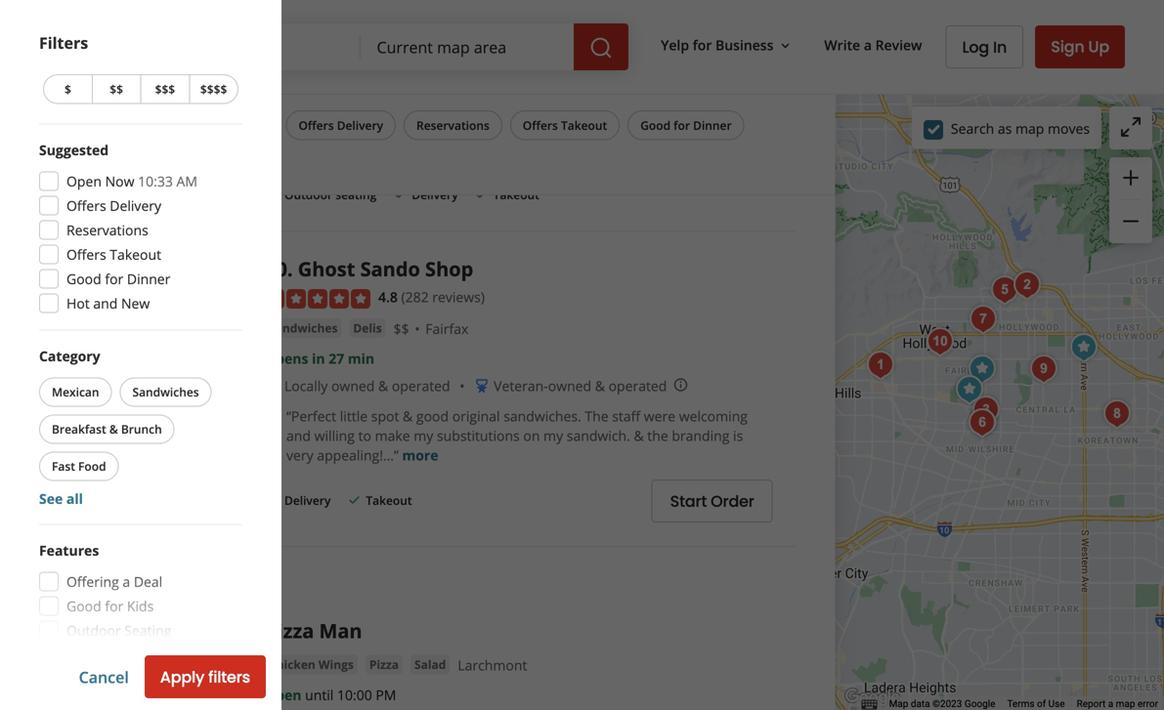 Task type: describe. For each thing, give the bounding box(es) containing it.
hot inside button
[[56, 156, 76, 172]]

keyboard shortcuts image
[[862, 701, 878, 710]]

10 . ghost sando shop
[[265, 256, 473, 282]]

sign up
[[1051, 36, 1110, 58]]

kfc image
[[950, 371, 989, 410]]

features
[[39, 542, 99, 560]]

16 filter v2 image
[[56, 119, 71, 134]]

delis link
[[349, 319, 386, 338]]

delivery down table.
[[412, 187, 458, 203]]

offering a deal
[[66, 573, 163, 592]]

log
[[963, 36, 990, 58]]

running goose image
[[1008, 266, 1047, 305]]

pizza for pizza man
[[265, 618, 314, 645]]

start order link
[[652, 480, 773, 523]]

& down staff
[[634, 427, 644, 445]]

"perfect little spot & good original sandwiches. the staff were welcoming and willing to make my substitutions on my sandwich. & the branding is very appealing!…"
[[287, 407, 748, 465]]

zoom in image
[[1120, 166, 1143, 190]]

1 vertical spatial breakfast & brunch
[[52, 421, 162, 438]]

1 horizontal spatial breakfast
[[378, 53, 435, 69]]

republique image
[[967, 391, 1006, 430]]

now for open now
[[240, 117, 265, 133]]

seating
[[336, 187, 377, 203]]

shop
[[425, 256, 473, 282]]

the inside "perfect little spot & good original sandwiches. the staff were welcoming and willing to make my substitutions on my sandwich. & the branding is very appealing!…"
[[648, 427, 668, 445]]

cocktail bars
[[508, 53, 585, 69]]

1 10:00 from the top
[[337, 83, 372, 101]]

green
[[690, 130, 727, 148]]

1 vertical spatial 10
[[265, 256, 287, 282]]

all for category
[[66, 490, 83, 508]]

4.1 star rating image
[[265, 22, 371, 42]]

spot
[[371, 407, 399, 426]]

takeout right 16 checkmark v2 image
[[366, 493, 412, 509]]

staff
[[452, 130, 482, 148]]

got
[[642, 130, 662, 148]]

suggested
[[39, 141, 109, 159]]

16 checkmark v2 image for delivery
[[392, 187, 408, 202]]

the
[[585, 407, 609, 426]]

staff
[[612, 407, 641, 426]]

pm for great white image
[[376, 83, 396, 101]]

in
[[312, 349, 325, 368]]

open until 10:00 pm for great white image
[[265, 83, 396, 101]]

$$ for 4.1 (448 reviews)
[[597, 53, 612, 71]]

hot and new inside group
[[66, 294, 150, 313]]

a left table.
[[402, 130, 410, 148]]

map for error
[[1116, 699, 1136, 710]]

0 vertical spatial was
[[560, 110, 585, 129]]

0 horizontal spatial sandwiches button
[[120, 378, 212, 407]]

2 until from the top
[[305, 686, 334, 705]]

deal
[[134, 573, 163, 592]]

a for report a map error
[[1108, 699, 1114, 710]]

only
[[705, 110, 732, 129]]

offers delivery button
[[286, 110, 396, 140]]

opens in 27 min
[[265, 349, 375, 368]]

see for features
[[39, 671, 63, 689]]

sandwiches.
[[504, 407, 582, 426]]

seating
[[124, 622, 171, 640]]

(282
[[401, 288, 429, 306]]

breakfast inside group
[[52, 421, 106, 438]]

the inside "came here on a tuesday at 1:30pm and it was packed. however, only waited 10 min for a table. staff was very friendly. we all got the green juice which was…"
[[666, 130, 687, 148]]

packed.
[[588, 110, 638, 129]]

sandwiches link
[[265, 319, 342, 338]]

write
[[825, 36, 861, 54]]

map region
[[608, 90, 1164, 711]]

windsor square
[[628, 53, 731, 71]]

16 veteran owned v2 image
[[474, 379, 490, 394]]

branding
[[672, 427, 730, 445]]

(448
[[401, 21, 429, 40]]

see for category
[[39, 490, 63, 508]]

1 vertical spatial new
[[121, 294, 150, 313]]

1 vertical spatial pizza man image
[[63, 618, 242, 711]]

start
[[670, 491, 707, 513]]

offers down open now 10:33 am
[[66, 245, 106, 264]]

expand map image
[[1120, 115, 1143, 139]]

fast food button
[[39, 452, 119, 482]]

make
[[375, 427, 410, 445]]

0 horizontal spatial was
[[485, 130, 510, 148]]

as
[[998, 119, 1012, 138]]

$$$$ button
[[189, 74, 239, 104]]

1 horizontal spatial sandwiches
[[269, 320, 338, 336]]

chicken wings
[[269, 657, 354, 673]]

all button
[[43, 110, 106, 141]]

of
[[1037, 699, 1046, 710]]

see all button for category
[[39, 490, 83, 508]]

offers delivery inside offers delivery button
[[299, 117, 383, 133]]

offers takeout inside 'button'
[[523, 117, 607, 133]]

(new)
[[328, 53, 363, 69]]

filters group
[[39, 110, 749, 179]]

all inside "came here on a tuesday at 1:30pm and it was packed. however, only waited 10 min for a table. staff was very friendly. we all got the green juice which was…"
[[624, 130, 638, 148]]

slideshow element for 4.1
[[63, 0, 242, 168]]

1 vertical spatial hot
[[66, 294, 90, 313]]

1 horizontal spatial ghost sando shop image
[[921, 323, 960, 362]]

more
[[402, 446, 439, 465]]

delivery left 16 checkmark v2 image
[[285, 493, 331, 509]]

pizza man
[[265, 618, 362, 645]]

2 10:00 from the top
[[337, 686, 372, 705]]

it
[[548, 110, 557, 129]]

filters
[[39, 32, 88, 53]]

search as map moves
[[951, 119, 1090, 138]]

4.1 (448 reviews)
[[378, 21, 485, 40]]

larchmont
[[458, 656, 527, 675]]

for inside "came here on a tuesday at 1:30pm and it was packed. however, only waited 10 min for a table. staff was very friendly. we all got the green juice which was…"
[[380, 130, 399, 148]]

great white image
[[63, 0, 242, 168]]

good
[[416, 407, 449, 426]]

$$$$
[[200, 81, 227, 97]]

open inside group
[[66, 172, 102, 191]]

"perfect
[[287, 407, 336, 426]]

4.8
[[378, 288, 398, 306]]

apply filters
[[160, 667, 250, 689]]

to
[[358, 427, 372, 445]]

reviews) for 4.8 (282 reviews)
[[432, 288, 485, 306]]

and inside "came here on a tuesday at 1:30pm and it was packed. however, only waited 10 min for a table. staff was very friendly. we all got the green juice which was…"
[[520, 110, 545, 129]]

see all button for features
[[39, 671, 83, 689]]

$$ for 4.8 (282 reviews)
[[394, 320, 409, 338]]

log in link
[[946, 25, 1024, 68]]

1:30pm
[[468, 110, 517, 129]]

10 inside "came here on a tuesday at 1:30pm and it was packed. however, only waited 10 min for a table. staff was very friendly. we all got the green juice which was…"
[[333, 130, 348, 148]]

hot and new button
[[43, 149, 142, 179]]

16 chevron down v2 image
[[778, 38, 793, 54]]

google image
[[841, 685, 905, 711]]

food
[[78, 459, 106, 475]]

man
[[319, 618, 362, 645]]

$$ inside button
[[110, 81, 123, 97]]

terms
[[1008, 699, 1035, 710]]

here
[[332, 110, 361, 129]]

willing
[[314, 427, 355, 445]]

16 checkmark v2 image
[[346, 493, 362, 508]]

takeout inside 'button'
[[561, 117, 607, 133]]

open down american
[[265, 83, 302, 101]]

search
[[951, 119, 995, 138]]

offers delivery inside group
[[66, 197, 161, 215]]

reviews) for 4.1 (448 reviews)
[[432, 21, 485, 40]]

operated for veteran-owned & operated
[[609, 377, 667, 395]]

see all for features
[[39, 671, 83, 689]]

owned for veteran-
[[548, 377, 592, 395]]

and inside "perfect little spot & good original sandwiches. the staff were welcoming and willing to make my substitutions on my sandwich. & the branding is very appealing!…"
[[287, 427, 311, 445]]

4.8 star rating image
[[265, 289, 371, 309]]

has
[[66, 646, 91, 665]]

16 checkmark v2 image for takeout
[[474, 187, 490, 202]]

appealing!…"
[[317, 446, 399, 465]]

opens
[[265, 349, 308, 368]]

l'antica pizzeria da michele image
[[985, 271, 1025, 310]]

0 vertical spatial sandwiches button
[[265, 319, 342, 338]]

salad button
[[411, 655, 450, 675]]

open now 10:33 am
[[66, 172, 197, 191]]

which
[[287, 149, 324, 168]]

pizza link
[[365, 655, 403, 675]]

group containing suggested
[[39, 140, 242, 314]]

0 vertical spatial breakfast & brunch button
[[374, 52, 497, 71]]

offering
[[66, 573, 119, 592]]

1 horizontal spatial pizza man image
[[1065, 329, 1104, 368]]

owned for locally
[[331, 377, 375, 395]]

cancel button
[[79, 667, 129, 688]]

$$ button
[[92, 74, 140, 104]]

dinner inside button
[[693, 117, 732, 133]]

lan noodle image
[[964, 300, 1003, 339]]

is
[[733, 427, 743, 445]]



Task type: locate. For each thing, give the bounding box(es) containing it.
1 previous image from the top
[[70, 67, 94, 90]]

and inside button
[[79, 156, 101, 172]]

0 vertical spatial good for dinner
[[641, 117, 732, 133]]

see all down has
[[39, 671, 83, 689]]

1 horizontal spatial sandwiches button
[[265, 319, 342, 338]]

27
[[329, 349, 344, 368]]

0 vertical spatial see all
[[39, 490, 83, 508]]

0 vertical spatial sandwiches
[[269, 320, 338, 336]]

0 horizontal spatial dinner
[[127, 270, 170, 288]]

delivery up was…"
[[337, 117, 383, 133]]

2 slideshow element from the top
[[63, 256, 242, 435]]

open down chicken
[[265, 686, 302, 705]]

until
[[305, 83, 334, 101], [305, 686, 334, 705]]

was down 1:30pm on the left of page
[[485, 130, 510, 148]]

1 vertical spatial see all button
[[39, 671, 83, 689]]

a right report
[[1108, 699, 1114, 710]]

fairfax
[[426, 320, 469, 338]]

little
[[340, 407, 368, 426]]

& up fast food button
[[109, 421, 118, 438]]

0 horizontal spatial outdoor
[[66, 622, 121, 640]]

10
[[333, 130, 348, 148], [265, 256, 287, 282]]

good down offering
[[66, 597, 101, 616]]

and up category
[[93, 294, 118, 313]]

1 horizontal spatial 10
[[333, 130, 348, 148]]

hot and new up category
[[66, 294, 150, 313]]

2 see from the top
[[39, 671, 63, 689]]

hot and new inside button
[[56, 156, 130, 172]]

slideshow element
[[63, 0, 242, 168], [63, 256, 242, 435], [63, 618, 242, 711]]

pizza for pizza
[[369, 657, 399, 673]]

& down the 4.1 (448 reviews)
[[438, 53, 447, 69]]

2 open until 10:00 pm from the top
[[265, 686, 396, 705]]

at
[[452, 110, 465, 129]]

1 see all from the top
[[39, 490, 83, 508]]

log in
[[963, 36, 1007, 58]]

map for moves
[[1016, 119, 1045, 138]]

table.
[[413, 130, 449, 148]]

1 vertical spatial outdoor
[[66, 622, 121, 640]]

category
[[39, 347, 100, 366]]

1 vertical spatial until
[[305, 686, 334, 705]]

1 horizontal spatial my
[[544, 427, 563, 445]]

welcoming
[[679, 407, 748, 426]]

min inside "came here on a tuesday at 1:30pm and it was packed. however, only waited 10 min for a table. staff was very friendly. we all got the green juice which was…"
[[352, 130, 376, 148]]

terms of use
[[1008, 699, 1065, 710]]

breakfast & brunch up food
[[52, 421, 162, 438]]

breakfast down mexican 'button'
[[52, 421, 106, 438]]

10 left ghost
[[265, 256, 287, 282]]

a right write
[[864, 36, 872, 54]]

met her at a bar image
[[964, 403, 1003, 442]]

takeout right it
[[561, 117, 607, 133]]

see left cancel
[[39, 671, 63, 689]]

0 vertical spatial $$
[[597, 53, 612, 71]]

review
[[876, 36, 922, 54]]

0 vertical spatial dinner
[[693, 117, 732, 133]]

min
[[352, 130, 376, 148], [348, 349, 375, 368]]

None search field
[[149, 23, 633, 70]]

$$ left $$$ "button"
[[110, 81, 123, 97]]

0 vertical spatial hot
[[56, 156, 76, 172]]

0 horizontal spatial breakfast & brunch
[[52, 421, 162, 438]]

now for open now 10:33 am
[[105, 172, 134, 191]]

the down the were
[[648, 427, 668, 445]]

tv
[[94, 646, 110, 665]]

0 vertical spatial breakfast & brunch
[[378, 53, 493, 69]]

sandwiches button right mexican 'button'
[[120, 378, 212, 407]]

10:00 down wings
[[337, 686, 372, 705]]

1 owned from the left
[[331, 377, 375, 395]]

2 operated from the left
[[609, 377, 667, 395]]

2 next image from the top
[[210, 695, 234, 711]]

brunch
[[450, 53, 493, 69], [121, 421, 162, 438]]

great white image
[[1025, 350, 1064, 389]]

2 my from the left
[[544, 427, 563, 445]]

result
[[127, 563, 176, 585]]

0 horizontal spatial breakfast & brunch button
[[39, 415, 175, 444]]

on right here at left top
[[364, 110, 381, 129]]

min right 27
[[348, 349, 375, 368]]

a for write a review
[[864, 36, 872, 54]]

was up friendly.
[[560, 110, 585, 129]]

hot and new down all
[[56, 156, 130, 172]]

1 pm from the top
[[376, 83, 396, 101]]

pm for pizza man image to the bottom
[[376, 686, 396, 705]]

american (new) button
[[265, 52, 367, 71]]

1 my from the left
[[414, 427, 433, 445]]

my down sandwiches.
[[544, 427, 563, 445]]

hot
[[56, 156, 76, 172], [66, 294, 90, 313]]

1 vertical spatial on
[[523, 427, 540, 445]]

in
[[993, 36, 1007, 58]]

open now
[[206, 117, 265, 133]]

breakfast & brunch button up food
[[39, 415, 175, 444]]

reservations inside button
[[417, 117, 490, 133]]

see all button down the fast
[[39, 490, 83, 508]]

1 vertical spatial min
[[348, 349, 375, 368]]

1 horizontal spatial good for dinner
[[641, 117, 732, 133]]

0 horizontal spatial pizza man image
[[63, 618, 242, 711]]

open until 10:00 pm up here at left top
[[265, 83, 396, 101]]

good for dinner
[[641, 117, 732, 133], [66, 270, 170, 288]]

2 vertical spatial slideshow element
[[63, 618, 242, 711]]

1 horizontal spatial breakfast & brunch button
[[374, 52, 497, 71]]

a left tuesday
[[385, 110, 392, 129]]

1 horizontal spatial outdoor
[[285, 187, 333, 203]]

0 vertical spatial the
[[666, 130, 687, 148]]

open until 10:00 pm down wings
[[265, 686, 396, 705]]

all down has
[[66, 671, 83, 689]]

breakfast & brunch button inside group
[[39, 415, 175, 444]]

1 vertical spatial breakfast
[[52, 421, 106, 438]]

1 vertical spatial brunch
[[121, 421, 162, 438]]

previous image for 4.8
[[70, 333, 94, 357]]

on inside "perfect little spot & good original sandwiches. the staff were welcoming and willing to make my substitutions on my sandwich. & the branding is very appealing!…"
[[523, 427, 540, 445]]

now inside open now button
[[240, 117, 265, 133]]

new inside button
[[104, 156, 130, 172]]

veteran-owned & operated
[[494, 377, 667, 395]]

outdoor seating
[[66, 622, 171, 640]]

delivery down open now 10:33 am
[[110, 197, 161, 215]]

pm down pizza button
[[376, 686, 396, 705]]

0 vertical spatial now
[[240, 117, 265, 133]]

good right 'packed.'
[[641, 117, 671, 133]]

sando
[[360, 256, 420, 282]]

all down fast food button
[[66, 490, 83, 508]]

outdoor up has tv
[[66, 622, 121, 640]]

good
[[641, 117, 671, 133], [66, 270, 101, 288], [66, 597, 101, 616]]

2 16 checkmark v2 image from the left
[[474, 187, 490, 202]]

& right spot
[[403, 407, 413, 426]]

offers takeout inside group
[[66, 245, 161, 264]]

$$$ button
[[140, 74, 189, 104]]

group containing features
[[39, 541, 242, 690]]

search image
[[590, 36, 613, 60]]

open down suggested
[[66, 172, 102, 191]]

sandwiches down 4.8 star rating image at top
[[269, 320, 338, 336]]

0 vertical spatial brunch
[[450, 53, 493, 69]]

previous image for 4.1
[[70, 67, 94, 90]]

and down all
[[79, 156, 101, 172]]

see all button
[[39, 490, 83, 508], [39, 671, 83, 689]]

0 horizontal spatial 10
[[265, 256, 287, 282]]

"came here on a tuesday at 1:30pm and it was packed. however, only waited 10 min for a table. staff was very friendly. we all got the green juice which was…"
[[287, 110, 760, 168]]

0 vertical spatial all
[[624, 130, 638, 148]]

2 vertical spatial all
[[66, 671, 83, 689]]

offers inside button
[[299, 117, 334, 133]]

2 see all from the top
[[39, 671, 83, 689]]

1 vertical spatial map
[[1116, 699, 1136, 710]]

tuesday
[[396, 110, 449, 129]]

$$ right the bars
[[597, 53, 612, 71]]

ghost sando shop image
[[63, 256, 242, 435], [921, 323, 960, 362]]

pm up tuesday
[[376, 83, 396, 101]]

veteran-
[[494, 377, 548, 395]]

granville image
[[861, 346, 900, 385]]

1 see all button from the top
[[39, 490, 83, 508]]

moves
[[1048, 119, 1090, 138]]

was
[[560, 110, 585, 129], [485, 130, 510, 148]]

very inside "came here on a tuesday at 1:30pm and it was packed. however, only waited 10 min for a table. staff was very friendly. we all got the green juice which was…"
[[514, 130, 541, 148]]

breakfast
[[378, 53, 435, 69], [52, 421, 106, 438]]

2 vertical spatial good
[[66, 597, 101, 616]]

group containing category
[[35, 347, 242, 509]]

now left "came
[[240, 117, 265, 133]]

write a review link
[[817, 27, 930, 63]]

all for features
[[66, 671, 83, 689]]

all right we
[[624, 130, 638, 148]]

operated
[[392, 377, 450, 395], [609, 377, 667, 395]]

2 see all button from the top
[[39, 671, 83, 689]]

1 horizontal spatial dinner
[[693, 117, 732, 133]]

0 horizontal spatial brunch
[[121, 421, 162, 438]]

1 vertical spatial was
[[485, 130, 510, 148]]

see all down the fast
[[39, 490, 83, 508]]

1 horizontal spatial owned
[[548, 377, 592, 395]]

offers takeout button
[[510, 110, 620, 140]]

wings
[[319, 657, 354, 673]]

met him at a bar image
[[963, 404, 1002, 443]]

1 vertical spatial dinner
[[127, 270, 170, 288]]

1 vertical spatial reservations
[[66, 221, 148, 240]]

now
[[240, 117, 265, 133], [105, 172, 134, 191]]

info icon image
[[673, 377, 689, 393], [673, 377, 689, 393]]

hot down 16 filter v2 icon
[[56, 156, 76, 172]]

sandwich.
[[567, 427, 630, 445]]

outdoor down which
[[285, 187, 333, 203]]

offers delivery down open now 10:33 am
[[66, 197, 161, 215]]

yelp for business button
[[653, 27, 801, 63]]

min up was…"
[[352, 130, 376, 148]]

0 vertical spatial see all button
[[39, 490, 83, 508]]

3 slideshow element from the top
[[63, 618, 242, 711]]

pizza
[[265, 618, 314, 645], [369, 657, 399, 673]]

good for kids
[[66, 597, 154, 616]]

1 vertical spatial now
[[105, 172, 134, 191]]

0 vertical spatial see
[[39, 490, 63, 508]]

0 horizontal spatial on
[[364, 110, 381, 129]]

0 horizontal spatial offers takeout
[[66, 245, 161, 264]]

16 checkmark v2 image down "staff"
[[474, 187, 490, 202]]

0 horizontal spatial ghost sando shop image
[[63, 256, 242, 435]]

2 previous image from the top
[[70, 333, 94, 357]]

see all for category
[[39, 490, 83, 508]]

offers up which
[[299, 117, 334, 133]]

0 vertical spatial outdoor
[[285, 187, 333, 203]]

open inside button
[[206, 117, 236, 133]]

outdoor for outdoor seating
[[66, 622, 121, 640]]

10:00 up here at left top
[[337, 83, 372, 101]]

"came
[[287, 110, 328, 129]]

next image up open now
[[210, 67, 234, 90]]

and
[[520, 110, 545, 129], [79, 156, 101, 172], [93, 294, 118, 313], [287, 427, 311, 445]]

0 horizontal spatial sandwiches
[[132, 384, 199, 400]]

10 down here at left top
[[333, 130, 348, 148]]

1 vertical spatial reviews)
[[432, 288, 485, 306]]

pizza up chicken
[[265, 618, 314, 645]]

write a review
[[825, 36, 922, 54]]

1 horizontal spatial map
[[1116, 699, 1136, 710]]

1 vertical spatial pizza
[[369, 657, 399, 673]]

until down chicken wings link
[[305, 686, 334, 705]]

see all button down has
[[39, 671, 83, 689]]

previous image
[[70, 67, 94, 90], [70, 333, 94, 357]]

2 owned from the left
[[548, 377, 592, 395]]

&
[[438, 53, 447, 69], [378, 377, 388, 395], [595, 377, 605, 395], [403, 407, 413, 426], [109, 421, 118, 438], [634, 427, 644, 445]]

1 vertical spatial very
[[287, 446, 314, 465]]

breakfast & brunch down the 4.1 (448 reviews)
[[378, 53, 493, 69]]

group
[[39, 140, 242, 314], [1110, 157, 1153, 243], [35, 347, 242, 509], [39, 541, 242, 690]]

now left '10:33'
[[105, 172, 134, 191]]

0 horizontal spatial $$
[[110, 81, 123, 97]]

cancel
[[79, 667, 129, 688]]

up
[[1089, 36, 1110, 58]]

1 16 checkmark v2 image from the left
[[392, 187, 408, 202]]

map left error
[[1116, 699, 1136, 710]]

1 vertical spatial 10:00
[[337, 686, 372, 705]]

very down 1:30pm on the left of page
[[514, 130, 541, 148]]

$ button
[[43, 74, 92, 104]]

owned up "little"
[[331, 377, 375, 395]]

1 operated from the left
[[392, 377, 450, 395]]

a for offering a deal
[[123, 573, 130, 592]]

1 horizontal spatial very
[[514, 130, 541, 148]]

for inside button
[[674, 117, 690, 133]]

& up spot
[[378, 377, 388, 395]]

0 vertical spatial open until 10:00 pm
[[265, 83, 396, 101]]

takeout down open now 10:33 am
[[110, 245, 161, 264]]

and down "perfect in the left of the page
[[287, 427, 311, 445]]

0 vertical spatial breakfast
[[378, 53, 435, 69]]

0 horizontal spatial owned
[[331, 377, 375, 395]]

1 horizontal spatial reservations
[[417, 117, 490, 133]]

cocktail bars link
[[504, 52, 589, 71]]

chicken wings link
[[265, 655, 358, 675]]

1 vertical spatial see all
[[39, 671, 83, 689]]

0 horizontal spatial very
[[287, 446, 314, 465]]

0 vertical spatial reservations
[[417, 117, 490, 133]]

dinner
[[693, 117, 732, 133], [127, 270, 170, 288]]

0 horizontal spatial breakfast
[[52, 421, 106, 438]]

0 vertical spatial map
[[1016, 119, 1045, 138]]

fast food
[[52, 459, 106, 475]]

mexican
[[52, 384, 99, 400]]

delivery inside button
[[337, 117, 383, 133]]

2 vertical spatial $$
[[394, 320, 409, 338]]

sandwiches button down 4.8 star rating image at top
[[265, 319, 342, 338]]

0 vertical spatial good
[[641, 117, 671, 133]]

map right 'as'
[[1016, 119, 1045, 138]]

operated for locally owned & operated
[[392, 377, 450, 395]]

1 vertical spatial $$
[[110, 81, 123, 97]]

breakfast down (448
[[378, 53, 435, 69]]

owned up the at the right of the page
[[548, 377, 592, 395]]

on down sandwiches.
[[523, 427, 540, 445]]

1 vertical spatial see
[[39, 671, 63, 689]]

apply filters button
[[144, 656, 266, 699]]

$$$
[[155, 81, 175, 97]]

takeout
[[561, 117, 607, 133], [493, 187, 540, 203], [110, 245, 161, 264], [366, 493, 412, 509]]

0 horizontal spatial pizza
[[265, 618, 314, 645]]

0 horizontal spatial offers delivery
[[66, 197, 161, 215]]

slideshow element for 4.8
[[63, 256, 242, 435]]

previous image up the mexican
[[70, 333, 94, 357]]

reviews) up breakfast & brunch link
[[432, 21, 485, 40]]

offers
[[299, 117, 334, 133], [523, 117, 558, 133], [66, 197, 106, 215], [66, 245, 106, 264]]

1 vertical spatial all
[[66, 490, 83, 508]]

open until 10:00 pm for pizza man image to the bottom
[[265, 686, 396, 705]]

& up the at the right of the page
[[595, 377, 605, 395]]

good for dinner inside button
[[641, 117, 732, 133]]

1 open until 10:00 pm from the top
[[265, 83, 396, 101]]

1 see from the top
[[39, 490, 63, 508]]

0 vertical spatial pm
[[376, 83, 396, 101]]

pizza man image
[[1065, 329, 1104, 368], [63, 618, 242, 711]]

google
[[965, 699, 996, 710]]

juice
[[731, 130, 760, 148]]

1 vertical spatial sandwiches button
[[120, 378, 212, 407]]

0 vertical spatial offers takeout
[[523, 117, 607, 133]]

16 checkmark v2 image right seating
[[392, 187, 408, 202]]

offers delivery up was…"
[[299, 117, 383, 133]]

hot up category
[[66, 294, 90, 313]]

kids
[[127, 597, 154, 616]]

sandwiches right the mexican
[[132, 384, 199, 400]]

1 vertical spatial good
[[66, 270, 101, 288]]

1 vertical spatial open until 10:00 pm
[[265, 686, 396, 705]]

1 vertical spatial sandwiches
[[132, 384, 199, 400]]

breakfast & brunch button down the 4.1 (448 reviews)
[[374, 52, 497, 71]]

takeout down "came here on a tuesday at 1:30pm and it was packed. however, only waited 10 min for a table. staff was very friendly. we all got the green juice which was…"
[[493, 187, 540, 203]]

very down "perfect in the left of the page
[[287, 446, 314, 465]]

friendly.
[[544, 130, 596, 148]]

0 horizontal spatial operated
[[392, 377, 450, 395]]

1 horizontal spatial offers takeout
[[523, 117, 607, 133]]

1 slideshow element from the top
[[63, 0, 242, 168]]

16 checkmark v2 image
[[392, 187, 408, 202], [474, 187, 490, 202]]

0 vertical spatial pizza man image
[[1065, 329, 1104, 368]]

good inside good for dinner button
[[641, 117, 671, 133]]

good for dinner button
[[628, 110, 745, 140]]

0 vertical spatial very
[[514, 130, 541, 148]]

offers down hot and new button
[[66, 197, 106, 215]]

& inside group
[[109, 421, 118, 438]]

1 vertical spatial hot and new
[[66, 294, 150, 313]]

©2023
[[933, 699, 963, 710]]

very inside "perfect little spot & good original sandwiches. the staff were welcoming and willing to make my substitutions on my sandwich. & the branding is very appealing!…"
[[287, 446, 314, 465]]

1 next image from the top
[[210, 67, 234, 90]]

operated up good
[[392, 377, 450, 395]]

chicken wings button
[[265, 655, 358, 675]]

0 horizontal spatial good for dinner
[[66, 270, 170, 288]]

good up category
[[66, 270, 101, 288]]

error
[[1138, 699, 1159, 710]]

starbucks image
[[963, 350, 1002, 389]]

previous image down filters
[[70, 67, 94, 90]]

reviews) down shop
[[432, 288, 485, 306]]

sign up link
[[1036, 25, 1125, 68]]

a left deal
[[123, 573, 130, 592]]

10:33
[[138, 172, 173, 191]]

my up more link
[[414, 427, 433, 445]]

0 horizontal spatial reservations
[[66, 221, 148, 240]]

were
[[644, 407, 676, 426]]

for inside button
[[693, 36, 712, 54]]

on inside "came here on a tuesday at 1:30pm and it was packed. however, only waited 10 min for a table. staff was very friendly. we all got the green juice which was…"
[[364, 110, 381, 129]]

2 reviews) from the top
[[432, 288, 485, 306]]

0 vertical spatial offers delivery
[[299, 117, 383, 133]]

1 horizontal spatial operated
[[609, 377, 667, 395]]

yelp for business
[[661, 36, 774, 54]]

locally
[[285, 377, 328, 395]]

next image
[[210, 67, 234, 90], [210, 695, 234, 711]]

outdoor for outdoor seating
[[285, 187, 333, 203]]

mexican button
[[39, 378, 112, 407]]

breakfast & brunch inside breakfast & brunch link
[[378, 53, 493, 69]]

offers right 1:30pm on the left of page
[[523, 117, 558, 133]]

zoom out image
[[1120, 210, 1143, 233]]

1 reviews) from the top
[[432, 21, 485, 40]]

sandwiches button
[[265, 319, 342, 338], [120, 378, 212, 407]]

1 horizontal spatial 16 checkmark v2 image
[[474, 187, 490, 202]]

open down $$$$ button
[[206, 117, 236, 133]]

has tv
[[66, 646, 110, 665]]

and left it
[[520, 110, 545, 129]]

my
[[414, 427, 433, 445], [544, 427, 563, 445]]

1 horizontal spatial offers delivery
[[299, 117, 383, 133]]

filters
[[208, 667, 250, 689]]

0 vertical spatial until
[[305, 83, 334, 101]]

pizza left 'salad'
[[369, 657, 399, 673]]

pizza inside button
[[369, 657, 399, 673]]

0 vertical spatial previous image
[[70, 67, 94, 90]]

1 until from the top
[[305, 83, 334, 101]]

report a map error link
[[1077, 699, 1159, 710]]

0 vertical spatial reviews)
[[432, 21, 485, 40]]

hangari kalguksu image
[[1098, 395, 1137, 434]]

am
[[176, 172, 197, 191]]

offers inside 'button'
[[523, 117, 558, 133]]

2 pm from the top
[[376, 686, 396, 705]]

see down the fast
[[39, 490, 63, 508]]

until up "came
[[305, 83, 334, 101]]

operated up staff
[[609, 377, 667, 395]]

a
[[864, 36, 872, 54], [385, 110, 392, 129], [402, 130, 410, 148], [123, 573, 130, 592], [1108, 699, 1114, 710]]

see all
[[39, 490, 83, 508], [39, 671, 83, 689]]



Task type: vqa. For each thing, say whether or not it's contained in the screenshot.
"were" within We were blown away. We came in around 11 AM for…
no



